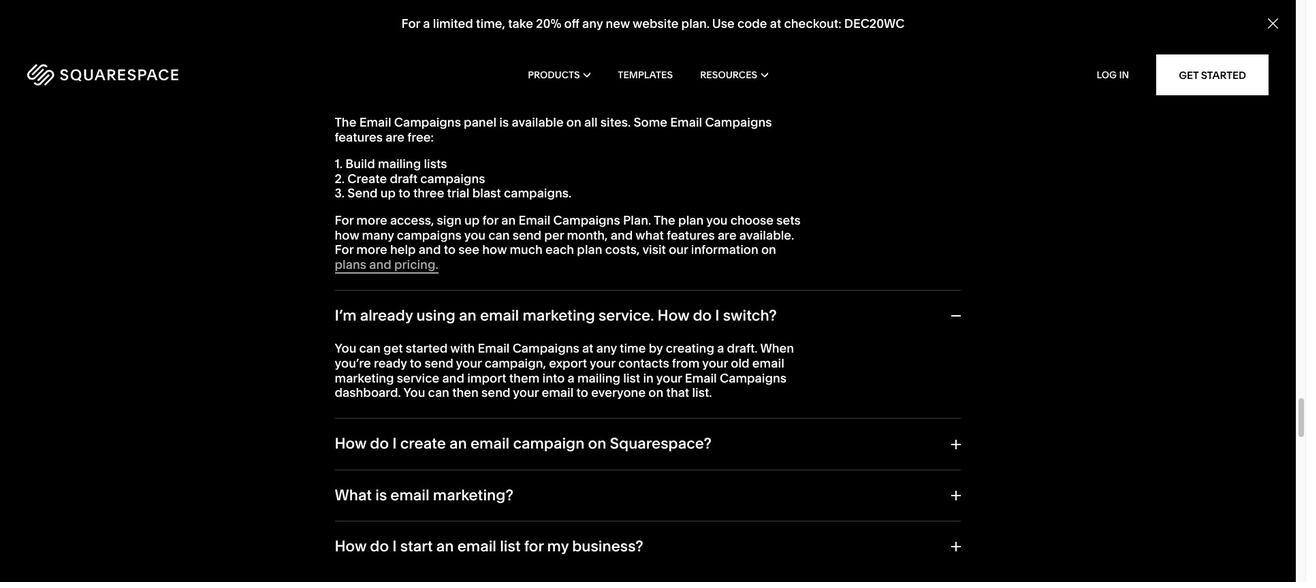 Task type: vqa. For each thing, say whether or not it's contained in the screenshot.
Unlimited
no



Task type: describe. For each thing, give the bounding box(es) containing it.
information
[[691, 242, 758, 258]]

how much does squarespace email campaigns cost?
[[335, 80, 717, 99]]

does
[[414, 80, 449, 99]]

to right into
[[576, 385, 588, 401]]

your inside squarespace email campaigns is an add-on feature that you can use to send branded marketing email campaigns directly from your website. to learn more, visit
[[629, 15, 655, 31]]

see
[[458, 242, 479, 258]]

1 horizontal spatial how
[[482, 242, 507, 258]]

three
[[413, 186, 444, 201]]

send
[[348, 186, 378, 201]]

free:
[[407, 129, 434, 145]]

1 horizontal spatial a
[[568, 370, 575, 386]]

dashboard.
[[335, 385, 401, 401]]

month,
[[567, 227, 608, 243]]

email down marketing?
[[457, 537, 496, 556]]

sets
[[777, 212, 801, 228]]

campaign
[[513, 435, 585, 453]]

get
[[1179, 68, 1199, 81]]

how do i start an email list for my business?
[[335, 537, 643, 556]]

some
[[634, 114, 667, 130]]

an for campaign
[[449, 435, 467, 453]]

by
[[649, 341, 663, 356]]

when
[[760, 341, 794, 356]]

an right 'using'
[[459, 306, 476, 325]]

plan.
[[681, 16, 710, 31]]

your right the in
[[656, 370, 682, 386]]

are inside for more access, sign up for an email campaigns plan. the plan you choose sets how many campaigns you can send per month, and what features are available. for more help and to see how much each plan costs, visit our information on plans and pricing.
[[718, 227, 737, 243]]

plans and pricing. link
[[335, 257, 438, 274]]

export
[[549, 356, 587, 371]]

log             in link
[[1097, 69, 1129, 81]]

i'm
[[335, 306, 356, 325]]

an for list
[[436, 537, 454, 556]]

create
[[348, 171, 387, 186]]

an for on
[[531, 0, 546, 16]]

email up marketing?
[[470, 435, 510, 453]]

list inside you can get started with email campaigns at any time by creating a draft. when you're ready to send your campaign, export your contacts from your old email marketing service and import them into a mailing list in your email campaigns dashboard. you can then send your email to everyone on that list.
[[623, 370, 640, 386]]

choose
[[730, 212, 774, 228]]

to inside squarespace email campaigns is an add-on feature that you can use to send branded marketing email campaigns directly from your website. to learn more, visit
[[736, 0, 748, 16]]

for for for more access, sign up for an email campaigns plan. the plan you choose sets how many campaigns you can send per month, and what features are available. for more help and to see how much each plan costs, visit our information on plans and pricing.
[[335, 212, 354, 228]]

dec20wc
[[844, 16, 905, 31]]

you can get started with email campaigns at any time by creating a draft. when you're ready to send your campaign, export your contacts from your old email marketing service and import them into a mailing list in your email campaigns dashboard. you can then send your email to everyone on that list.
[[335, 341, 794, 401]]

draft.
[[727, 341, 758, 356]]

panel
[[464, 114, 496, 130]]

already
[[360, 306, 413, 325]]

can inside for more access, sign up for an email campaigns plan. the plan you choose sets how many campaigns you can send per month, and what features are available. for more help and to see how much each plan costs, visit our information on plans and pricing.
[[488, 227, 510, 243]]

resources
[[700, 69, 757, 81]]

marketing inside squarespace email campaigns is an add-on feature that you can use to send branded marketing email campaigns directly from your website. to learn more, visit
[[387, 15, 447, 31]]

1.
[[335, 156, 343, 172]]

features inside the email campaigns panel is available on all sites. some email campaigns features are free:
[[335, 129, 383, 145]]

many
[[362, 227, 394, 243]]

is inside squarespace email campaigns is an add-on feature that you can use to send branded marketing email campaigns directly from your website. to learn more, visit
[[519, 0, 529, 16]]

templates link
[[618, 48, 673, 102]]

email down cost?
[[670, 114, 702, 130]]

my
[[547, 537, 569, 556]]

squarespace?
[[610, 435, 712, 453]]

the inside the email campaigns panel is available on all sites. some email campaigns features are free:
[[335, 114, 356, 130]]

mailing inside 1. build mailing lists 2. create draft campaigns 3. send up to three trial blast campaigns.
[[378, 156, 421, 172]]

to inside for more access, sign up for an email campaigns plan. the plan you choose sets how many campaigns you can send per month, and what features are available. for more help and to see how much each plan costs, visit our information on plans and pricing.
[[444, 242, 456, 258]]

campaigns up some
[[593, 80, 675, 99]]

on inside for more access, sign up for an email campaigns plan. the plan you choose sets how many campaigns you can send per month, and what features are available. for more help and to see how much each plan costs, visit our information on plans and pricing.
[[761, 242, 776, 258]]

visit inside for more access, sign up for an email campaigns plan. the plan you choose sets how many campaigns you can send per month, and what features are available. for more help and to see how much each plan costs, visit our information on plans and pricing.
[[642, 242, 666, 258]]

started
[[406, 341, 448, 356]]

email up all
[[551, 80, 590, 99]]

more,
[[758, 15, 792, 31]]

squarespace email campaigns is an add-on feature that you can use to send branded marketing email campaigns directly from your website. to learn more, visit
[[335, 0, 792, 46]]

costs,
[[605, 242, 640, 258]]

0 vertical spatial at
[[770, 16, 781, 31]]

0 horizontal spatial list
[[500, 537, 521, 556]]

get
[[383, 341, 403, 356]]

in
[[643, 370, 654, 386]]

get started link
[[1156, 54, 1269, 95]]

from inside you can get started with email campaigns at any time by creating a draft. when you're ready to send your campaign, export your contacts from your old email marketing service and import them into a mailing list in your email campaigns dashboard. you can then send your email to everyone on that list.
[[672, 356, 700, 371]]

lists
[[424, 156, 447, 172]]

you inside squarespace email campaigns is an add-on feature that you can use to send branded marketing email campaigns directly from your website. to learn more, visit
[[664, 0, 686, 16]]

use
[[712, 16, 735, 31]]

that inside you can get started with email campaigns at any time by creating a draft. when you're ready to send your campaign, export your contacts from your old email marketing service and import them into a mailing list in your email campaigns dashboard. you can then send your email to everyone on that list.
[[666, 385, 689, 401]]

0 horizontal spatial you
[[335, 341, 356, 356]]

the inside for more access, sign up for an email campaigns plan. the plan you choose sets how many campaigns you can send per month, and what features are available. for more help and to see how much each plan costs, visit our information on plans and pricing.
[[654, 212, 675, 228]]

is inside the email campaigns panel is available on all sites. some email campaigns features are free:
[[499, 114, 509, 130]]

your up then
[[456, 356, 482, 371]]

for more access, sign up for an email campaigns plan. the plan you choose sets how many campaigns you can send per month, and what features are available. for more help and to see how much each plan costs, visit our information on plans and pricing.
[[335, 212, 801, 272]]

sites.
[[600, 114, 631, 130]]

email right old
[[752, 356, 784, 371]]

2 horizontal spatial you
[[706, 212, 728, 228]]

create
[[400, 435, 446, 453]]

what is email marketing?
[[335, 486, 513, 504]]

campaigns down the draft.
[[720, 370, 787, 386]]

from inside squarespace email campaigns is an add-on feature that you can use to send branded marketing email campaigns directly from your website. to learn more, visit
[[599, 15, 626, 31]]

website
[[633, 16, 679, 31]]

what
[[335, 486, 372, 504]]

to right ready
[[410, 356, 422, 371]]

blast
[[472, 186, 501, 201]]

email up import
[[478, 341, 510, 356]]

take
[[508, 16, 533, 31]]

plans
[[335, 257, 366, 272]]

you're
[[335, 356, 371, 371]]

email inside squarespace email campaigns is an add-on feature that you can use to send branded marketing email campaigns directly from your website. to learn more, visit
[[415, 0, 447, 16]]

per
[[544, 227, 564, 243]]

0 horizontal spatial you
[[464, 227, 486, 243]]

checkout:
[[784, 16, 841, 31]]

0 horizontal spatial is
[[375, 486, 387, 504]]

switch?
[[723, 306, 777, 325]]

0 horizontal spatial how
[[335, 227, 359, 243]]

email down creating
[[685, 370, 717, 386]]

and inside you can get started with email campaigns at any time by creating a draft. when you're ready to send your campaign, export your contacts from your old email marketing service and import them into a mailing list in your email campaigns dashboard. you can then send your email to everyone on that list.
[[442, 370, 464, 386]]

squarespace logo link
[[27, 64, 276, 86]]

add-
[[549, 0, 576, 16]]

send up then
[[424, 356, 453, 371]]

2.
[[335, 171, 345, 186]]

new
[[606, 16, 630, 31]]

your down campaign,
[[513, 385, 539, 401]]

3.
[[335, 186, 345, 201]]

start
[[400, 537, 433, 556]]

0 horizontal spatial much
[[370, 80, 410, 99]]

to inside 1. build mailing lists 2. create draft campaigns 3. send up to three trial blast campaigns.
[[399, 186, 410, 201]]

products
[[528, 69, 580, 81]]

on inside you can get started with email campaigns at any time by creating a draft. when you're ready to send your campaign, export your contacts from your old email marketing service and import them into a mailing list in your email campaigns dashboard. you can then send your email to everyone on that list.
[[649, 385, 663, 401]]

campaigns inside 1. build mailing lists 2. create draft campaigns 3. send up to three trial blast campaigns.
[[420, 171, 485, 186]]

campaigns inside for more access, sign up for an email campaigns plan. the plan you choose sets how many campaigns you can send per month, and what features are available. for more help and to see how much each plan costs, visit our information on plans and pricing.
[[553, 212, 620, 228]]

how do i create an email campaign on squarespace?
[[335, 435, 712, 453]]

creating
[[666, 341, 714, 356]]

1 vertical spatial squarespace
[[453, 80, 547, 99]]

website.
[[657, 15, 706, 31]]

email inside for more access, sign up for an email campaigns plan. the plan you choose sets how many campaigns you can send per month, and what features are available. for more help and to see how much each plan costs, visit our information on plans and pricing.
[[519, 212, 550, 228]]

your left old
[[702, 356, 728, 371]]

them
[[509, 370, 540, 386]]

started
[[1201, 68, 1246, 81]]

squarespace logo image
[[27, 64, 178, 86]]

access,
[[390, 212, 434, 228]]

up inside for more access, sign up for an email campaigns plan. the plan you choose sets how many campaigns you can send per month, and what features are available. for more help and to see how much each plan costs, visit our information on plans and pricing.
[[464, 212, 480, 228]]

then
[[452, 385, 479, 401]]

0 vertical spatial a
[[423, 16, 430, 31]]

feature
[[594, 0, 636, 16]]

that inside squarespace email campaigns is an add-on feature that you can use to send branded marketing email campaigns directly from your website. to learn more, visit
[[639, 0, 662, 16]]

service.
[[599, 306, 654, 325]]

branded
[[335, 15, 385, 31]]

20%
[[536, 16, 561, 31]]



Task type: locate. For each thing, give the bounding box(es) containing it.
resources button
[[700, 48, 768, 102]]

do up creating
[[693, 306, 712, 325]]

0 vertical spatial you
[[335, 341, 356, 356]]

ready
[[374, 356, 407, 371]]

features
[[335, 129, 383, 145], [667, 227, 715, 243]]

marketing down get
[[335, 370, 394, 386]]

everyone
[[591, 385, 646, 401]]

can left use
[[688, 0, 710, 16]]

a left the draft.
[[717, 341, 724, 356]]

time
[[620, 341, 646, 356]]

you up 'information'
[[706, 212, 728, 228]]

how
[[335, 80, 366, 99], [658, 306, 689, 325], [335, 435, 366, 453], [335, 537, 366, 556]]

much left per at the top of page
[[510, 242, 543, 258]]

1 vertical spatial that
[[666, 385, 689, 401]]

on right campaign
[[588, 435, 606, 453]]

that left "list."
[[666, 385, 689, 401]]

send right then
[[482, 385, 510, 401]]

2 vertical spatial marketing
[[335, 370, 394, 386]]

the email campaigns panel is available on all sites. some email campaigns features are free:
[[335, 114, 772, 145]]

up inside 1. build mailing lists 2. create draft campaigns 3. send up to three trial blast campaigns.
[[381, 186, 396, 201]]

service
[[397, 370, 439, 386]]

do left create
[[370, 435, 389, 453]]

i for how do i start an email list for my business?
[[392, 537, 397, 556]]

1 horizontal spatial mailing
[[577, 370, 620, 386]]

are left available.
[[718, 227, 737, 243]]

0 vertical spatial features
[[335, 129, 383, 145]]

how up creating
[[658, 306, 689, 325]]

are
[[386, 129, 405, 145], [718, 227, 737, 243]]

an right start
[[436, 537, 454, 556]]

i'm already using an email marketing service. how do i switch?
[[335, 306, 777, 325]]

cost?
[[678, 80, 717, 99]]

any inside you can get started with email campaigns at any time by creating a draft. when you're ready to send your campaign, export your contacts from your old email marketing service and import them into a mailing list in your email campaigns dashboard. you can then send your email to everyone on that list.
[[596, 341, 617, 356]]

do for how do i start an email list for my business?
[[370, 537, 389, 556]]

visit inside squarespace email campaigns is an add-on feature that you can use to send branded marketing email campaigns directly from your website. to learn more, visit
[[335, 30, 358, 46]]

using
[[416, 306, 455, 325]]

0 vertical spatial mailing
[[378, 156, 421, 172]]

campaigns down does
[[394, 114, 461, 130]]

on left all
[[566, 114, 581, 130]]

trial
[[447, 186, 469, 201]]

0 horizontal spatial visit
[[335, 30, 358, 46]]

at left time
[[582, 341, 593, 356]]

email up build
[[359, 114, 391, 130]]

marketing
[[387, 15, 447, 31], [523, 306, 595, 325], [335, 370, 394, 386]]

2 vertical spatial do
[[370, 537, 389, 556]]

mailing inside you can get started with email campaigns at any time by creating a draft. when you're ready to send your campaign, export your contacts from your old email marketing service and import them into a mailing list in your email campaigns dashboard. you can then send your email to everyone on that list.
[[577, 370, 620, 386]]

2 horizontal spatial a
[[717, 341, 724, 356]]

how up plans
[[335, 227, 359, 243]]

how for how do i start an email list for my business?
[[335, 537, 366, 556]]

do for how do i create an email campaign on squarespace?
[[370, 435, 389, 453]]

import
[[467, 370, 506, 386]]

how up what
[[335, 435, 366, 453]]

plan right each
[[577, 242, 602, 258]]

can left then
[[428, 385, 449, 401]]

0 vertical spatial much
[[370, 80, 410, 99]]

that right 'feature'
[[639, 0, 662, 16]]

plan
[[678, 212, 704, 228], [577, 242, 602, 258]]

a left 'limited'
[[423, 16, 430, 31]]

1 horizontal spatial that
[[666, 385, 689, 401]]

pricing.
[[394, 257, 438, 272]]

email down export
[[542, 385, 574, 401]]

build
[[345, 156, 375, 172]]

for down '3.'
[[335, 212, 354, 228]]

sign
[[437, 212, 462, 228]]

1 horizontal spatial much
[[510, 242, 543, 258]]

at inside you can get started with email campaigns at any time by creating a draft. when you're ready to send your campaign, export your contacts from your old email marketing service and import them into a mailing list in your email campaigns dashboard. you can then send your email to everyone on that list.
[[582, 341, 593, 356]]

marketing right branded
[[387, 15, 447, 31]]

0 horizontal spatial from
[[599, 15, 626, 31]]

campaigns inside squarespace email campaigns is an add-on feature that you can use to send branded marketing email campaigns directly from your website. to learn more, visit
[[484, 15, 549, 31]]

1 vertical spatial is
[[499, 114, 509, 130]]

0 vertical spatial are
[[386, 129, 405, 145]]

1 vertical spatial at
[[582, 341, 593, 356]]

on inside the email campaigns panel is available on all sites. some email campaigns features are free:
[[566, 114, 581, 130]]

to left see
[[444, 242, 456, 258]]

0 horizontal spatial that
[[639, 0, 662, 16]]

plan.
[[623, 212, 651, 228]]

do left start
[[370, 537, 389, 556]]

use
[[713, 0, 734, 16]]

features inside for more access, sign up for an email campaigns plan. the plan you choose sets how many campaigns you can send per month, and what features are available. for more help and to see how much each plan costs, visit our information on plans and pricing.
[[667, 227, 715, 243]]

how
[[335, 227, 359, 243], [482, 242, 507, 258]]

squarespace inside squarespace email campaigns is an add-on feature that you can use to send branded marketing email campaigns directly from your website. to learn more, visit
[[335, 0, 412, 16]]

mailing down time
[[577, 370, 620, 386]]

2 more from the top
[[356, 242, 387, 258]]

1 vertical spatial much
[[510, 242, 543, 258]]

features right the what
[[667, 227, 715, 243]]

are inside the email campaigns panel is available on all sites. some email campaigns features are free:
[[386, 129, 405, 145]]

contacts
[[618, 356, 669, 371]]

1 vertical spatial a
[[717, 341, 724, 356]]

to
[[736, 0, 748, 16], [399, 186, 410, 201], [444, 242, 456, 258], [410, 356, 422, 371], [576, 385, 588, 401]]

campaigns for sign
[[397, 227, 462, 243]]

0 horizontal spatial up
[[381, 186, 396, 201]]

1 horizontal spatial at
[[770, 16, 781, 31]]

1 vertical spatial features
[[667, 227, 715, 243]]

1 vertical spatial do
[[370, 435, 389, 453]]

marketing?
[[433, 486, 513, 504]]

an
[[531, 0, 546, 16], [501, 212, 516, 228], [459, 306, 476, 325], [449, 435, 467, 453], [436, 537, 454, 556]]

1 horizontal spatial up
[[464, 212, 480, 228]]

0 horizontal spatial the
[[335, 114, 356, 130]]

i left create
[[392, 435, 397, 453]]

features up build
[[335, 129, 383, 145]]

send
[[751, 0, 780, 16], [513, 227, 541, 243], [424, 356, 453, 371], [482, 385, 510, 401]]

much inside for more access, sign up for an email campaigns plan. the plan you choose sets how many campaigns you can send per month, and what features are available. for more help and to see how much each plan costs, visit our information on plans and pricing.
[[510, 242, 543, 258]]

each
[[545, 242, 574, 258]]

campaigns up each
[[553, 212, 620, 228]]

your up everyone
[[590, 356, 615, 371]]

for down blast
[[482, 212, 498, 228]]

to left three
[[399, 186, 410, 201]]

0 vertical spatial more
[[356, 212, 387, 228]]

1 vertical spatial mailing
[[577, 370, 620, 386]]

1 horizontal spatial list
[[623, 370, 640, 386]]

1 horizontal spatial for
[[524, 537, 544, 556]]

is right panel at the left
[[499, 114, 509, 130]]

you down ready
[[403, 385, 425, 401]]

any left time
[[596, 341, 617, 356]]

campaigns up into
[[513, 341, 579, 356]]

campaigns down the resources button
[[705, 114, 772, 130]]

0 horizontal spatial mailing
[[378, 156, 421, 172]]

mailing down free:
[[378, 156, 421, 172]]

campaigns inside squarespace email campaigns is an add-on feature that you can use to send branded marketing email campaigns directly from your website. to learn more, visit
[[449, 0, 516, 16]]

how down what
[[335, 537, 366, 556]]

the right plan.
[[654, 212, 675, 228]]

1 horizontal spatial plan
[[678, 212, 704, 228]]

1 horizontal spatial is
[[499, 114, 509, 130]]

0 vertical spatial is
[[519, 0, 529, 16]]

at right code
[[770, 16, 781, 31]]

0 horizontal spatial plan
[[577, 242, 602, 258]]

1 vertical spatial more
[[356, 242, 387, 258]]

can right see
[[488, 227, 510, 243]]

0 vertical spatial do
[[693, 306, 712, 325]]

templates
[[618, 69, 673, 81]]

for inside for more access, sign up for an email campaigns plan. the plan you choose sets how many campaigns you can send per month, and what features are available. for more help and to see how much each plan costs, visit our information on plans and pricing.
[[482, 212, 498, 228]]

in
[[1119, 69, 1129, 81]]

from right by
[[672, 356, 700, 371]]

1 vertical spatial i
[[392, 435, 397, 453]]

0 horizontal spatial features
[[335, 129, 383, 145]]

0 vertical spatial squarespace
[[335, 0, 412, 16]]

an down the campaigns.
[[501, 212, 516, 228]]

much
[[370, 80, 410, 99], [510, 242, 543, 258]]

all
[[584, 114, 598, 130]]

and down many
[[369, 257, 391, 272]]

and
[[611, 227, 633, 243], [419, 242, 441, 258], [369, 257, 391, 272], [442, 370, 464, 386]]

an left add-
[[531, 0, 546, 16]]

an inside squarespace email campaigns is an add-on feature that you can use to send branded marketing email campaigns directly from your website. to learn more, visit
[[531, 0, 546, 16]]

0 vertical spatial campaigns
[[484, 15, 549, 31]]

up right sign
[[464, 212, 480, 228]]

log
[[1097, 69, 1117, 81]]

2 vertical spatial for
[[335, 242, 354, 258]]

directly
[[552, 15, 596, 31]]

1 vertical spatial any
[[596, 341, 617, 356]]

0 vertical spatial from
[[599, 15, 626, 31]]

plan up our
[[678, 212, 704, 228]]

campaigns for is
[[484, 15, 549, 31]]

0 vertical spatial plan
[[678, 212, 704, 228]]

1 vertical spatial for
[[335, 212, 354, 228]]

2 vertical spatial i
[[392, 537, 397, 556]]

1 horizontal spatial squarespace
[[453, 80, 547, 99]]

1 horizontal spatial are
[[718, 227, 737, 243]]

campaign,
[[485, 356, 546, 371]]

on left 'feature'
[[576, 0, 591, 16]]

0 horizontal spatial for
[[482, 212, 498, 228]]

more
[[356, 212, 387, 228], [356, 242, 387, 258]]

can
[[688, 0, 710, 16], [488, 227, 510, 243], [359, 341, 381, 356], [428, 385, 449, 401]]

i left switch?
[[715, 306, 720, 325]]

more down the send
[[356, 212, 387, 228]]

send inside squarespace email campaigns is an add-on feature that you can use to send branded marketing email campaigns directly from your website. to learn more, visit
[[751, 0, 780, 16]]

1 horizontal spatial from
[[672, 356, 700, 371]]

1 horizontal spatial the
[[654, 212, 675, 228]]

limited
[[433, 16, 473, 31]]

on inside squarespace email campaigns is an add-on feature that you can use to send branded marketing email campaigns directly from your website. to learn more, visit
[[576, 0, 591, 16]]

products button
[[528, 48, 591, 102]]

your left website.
[[629, 15, 655, 31]]

0 horizontal spatial a
[[423, 16, 430, 31]]

and down with
[[442, 370, 464, 386]]

campaigns.
[[504, 186, 572, 201]]

is
[[519, 0, 529, 16], [499, 114, 509, 130], [375, 486, 387, 504]]

for left many
[[335, 242, 354, 258]]

draft
[[390, 171, 417, 186]]

list
[[623, 370, 640, 386], [500, 537, 521, 556]]

code
[[737, 16, 767, 31]]

and left the what
[[611, 227, 633, 243]]

0 vertical spatial for
[[401, 16, 420, 31]]

for for for a limited time, take 20% off any new website plan. use code at checkout: dec20wc
[[401, 16, 420, 31]]

0 vertical spatial marketing
[[387, 15, 447, 31]]

0 vertical spatial that
[[639, 0, 662, 16]]

0 vertical spatial any
[[582, 16, 603, 31]]

1 horizontal spatial you
[[403, 385, 425, 401]]

any right off on the left top of page
[[582, 16, 603, 31]]

1 horizontal spatial features
[[667, 227, 715, 243]]

1 vertical spatial are
[[718, 227, 737, 243]]

our
[[669, 242, 688, 258]]

on down choose
[[761, 242, 776, 258]]

2 vertical spatial a
[[568, 370, 575, 386]]

0 horizontal spatial are
[[386, 129, 405, 145]]

an right create
[[449, 435, 467, 453]]

can inside squarespace email campaigns is an add-on feature that you can use to send branded marketing email campaigns directly from your website. to learn more, visit
[[688, 0, 710, 16]]

you down i'm
[[335, 341, 356, 356]]

an inside for more access, sign up for an email campaigns plan. the plan you choose sets how many campaigns you can send per month, and what features are available. for more help and to see how much each plan costs, visit our information on plans and pricing.
[[501, 212, 516, 228]]

can left get
[[359, 341, 381, 356]]

1 horizontal spatial visit
[[642, 242, 666, 258]]

is right what
[[375, 486, 387, 504]]

much left does
[[370, 80, 410, 99]]

0 vertical spatial for
[[482, 212, 498, 228]]

1 vertical spatial from
[[672, 356, 700, 371]]

0 horizontal spatial squarespace
[[335, 0, 412, 16]]

up right the send
[[381, 186, 396, 201]]

and right help in the top of the page
[[419, 242, 441, 258]]

2 horizontal spatial is
[[519, 0, 529, 16]]

0 horizontal spatial at
[[582, 341, 593, 356]]

list.
[[692, 385, 712, 401]]

i left start
[[392, 537, 397, 556]]

0 vertical spatial the
[[335, 114, 356, 130]]

off
[[564, 16, 579, 31]]

email
[[450, 15, 482, 31], [480, 306, 519, 325], [752, 356, 784, 371], [542, 385, 574, 401], [470, 435, 510, 453], [390, 486, 429, 504], [457, 537, 496, 556]]

how for how do i create an email campaign on squarespace?
[[335, 435, 366, 453]]

1 vertical spatial list
[[500, 537, 521, 556]]

campaigns
[[484, 15, 549, 31], [420, 171, 485, 186], [397, 227, 462, 243]]

1 vertical spatial the
[[654, 212, 675, 228]]

1 more from the top
[[356, 212, 387, 228]]

i for how do i create an email campaign on squarespace?
[[392, 435, 397, 453]]

time,
[[476, 16, 505, 31]]

1 vertical spatial visit
[[642, 242, 666, 258]]

into
[[542, 370, 565, 386]]

how down branded
[[335, 80, 366, 99]]

2 vertical spatial campaigns
[[397, 227, 462, 243]]

0 vertical spatial list
[[623, 370, 640, 386]]

0 vertical spatial i
[[715, 306, 720, 325]]

email inside squarespace email campaigns is an add-on feature that you can use to send branded marketing email campaigns directly from your website. to learn more, visit
[[450, 15, 482, 31]]

the
[[335, 114, 356, 130], [654, 212, 675, 228]]

to
[[709, 15, 722, 31]]

1 vertical spatial you
[[403, 385, 425, 401]]

0 vertical spatial up
[[381, 186, 396, 201]]

campaigns inside for more access, sign up for an email campaigns plan. the plan you choose sets how many campaigns you can send per month, and what features are available. for more help and to see how much each plan costs, visit our information on plans and pricing.
[[397, 227, 462, 243]]

email left 'take'
[[450, 15, 482, 31]]

log             in
[[1097, 69, 1129, 81]]

available
[[512, 114, 564, 130]]

on
[[576, 0, 591, 16], [566, 114, 581, 130], [761, 242, 776, 258], [649, 385, 663, 401], [588, 435, 606, 453]]

1 vertical spatial campaigns
[[420, 171, 485, 186]]

how for how much does squarespace email campaigns cost?
[[335, 80, 366, 99]]

0 vertical spatial visit
[[335, 30, 358, 46]]

you right sign
[[464, 227, 486, 243]]

for
[[401, 16, 420, 31], [335, 212, 354, 228], [335, 242, 354, 258]]

send inside for more access, sign up for an email campaigns plan. the plan you choose sets how many campaigns you can send per month, and what features are available. for more help and to see how much each plan costs, visit our information on plans and pricing.
[[513, 227, 541, 243]]

mailing
[[378, 156, 421, 172], [577, 370, 620, 386]]

marketing inside you can get started with email campaigns at any time by creating a draft. when you're ready to send your campaign, export your contacts from your old email marketing service and import them into a mailing list in your email campaigns dashboard. you can then send your email to everyone on that list.
[[335, 370, 394, 386]]

a right into
[[568, 370, 575, 386]]

from right the directly
[[599, 15, 626, 31]]

is left the 20%
[[519, 0, 529, 16]]

1 horizontal spatial you
[[664, 0, 686, 16]]

campaigns left the 20%
[[449, 0, 516, 16]]

1 vertical spatial up
[[464, 212, 480, 228]]

email left time,
[[415, 0, 447, 16]]

list left the in
[[623, 370, 640, 386]]

send right use
[[751, 0, 780, 16]]

1 vertical spatial for
[[524, 537, 544, 556]]

what
[[636, 227, 664, 243]]

1 vertical spatial marketing
[[523, 306, 595, 325]]

you
[[335, 341, 356, 356], [403, 385, 425, 401]]

email up campaign,
[[480, 306, 519, 325]]

1. build mailing lists 2. create draft campaigns 3. send up to three trial blast campaigns.
[[335, 156, 572, 201]]

2 vertical spatial is
[[375, 486, 387, 504]]

more left help in the top of the page
[[356, 242, 387, 258]]

marketing up export
[[523, 306, 595, 325]]

how right see
[[482, 242, 507, 258]]

email up start
[[390, 486, 429, 504]]

for left 'limited'
[[401, 16, 420, 31]]

to right use
[[736, 0, 748, 16]]

1 vertical spatial plan
[[577, 242, 602, 258]]

old
[[731, 356, 749, 371]]



